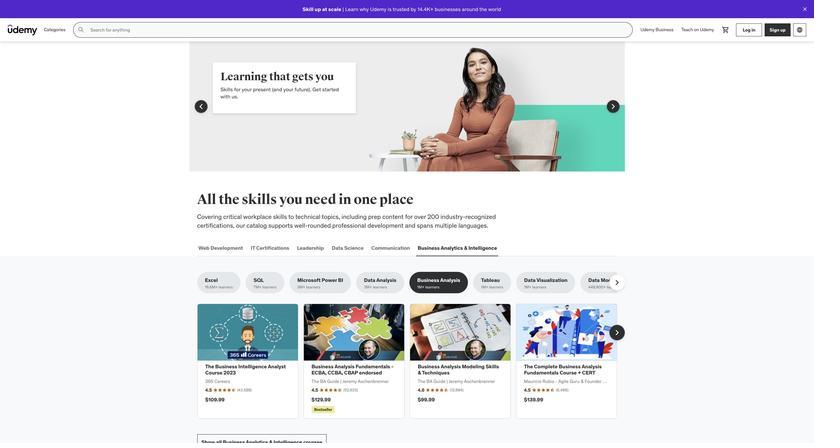 Task type: locate. For each thing, give the bounding box(es) containing it.
learners inside the business analysis 1m+ learners
[[425, 285, 440, 290]]

the complete business analysis fundamentals course + cert
[[524, 363, 602, 376]]

analysis inside business analysis modeling skills & techniques
[[441, 363, 461, 370]]

analysis inside the complete business analysis fundamentals course + cert
[[582, 363, 602, 370]]

skills up supports
[[273, 213, 287, 221]]

course
[[205, 370, 222, 376], [560, 370, 577, 376]]

data science button
[[330, 240, 365, 256]]

topics,
[[322, 213, 340, 221]]

for up us.
[[234, 86, 241, 93]]

& inside business analysis modeling skills & techniques
[[418, 370, 421, 376]]

6 learners from the left
[[489, 285, 503, 290]]

endorsed
[[359, 370, 382, 376]]

0 vertical spatial modeling
[[601, 277, 624, 283]]

the for fundamentals
[[524, 363, 533, 370]]

intelligence down 'languages.' on the right of the page
[[469, 245, 497, 251]]

0 horizontal spatial intelligence
[[238, 363, 267, 370]]

8 learners from the left
[[607, 285, 621, 290]]

1 horizontal spatial in
[[752, 27, 756, 33]]

languages.
[[459, 222, 489, 229]]

1 vertical spatial skills
[[273, 213, 287, 221]]

microsoft power bi 3m+ learners
[[297, 277, 343, 290]]

skills
[[242, 191, 277, 208], [273, 213, 287, 221]]

1 horizontal spatial &
[[464, 245, 467, 251]]

data
[[332, 245, 343, 251], [364, 277, 375, 283], [524, 277, 536, 283], [588, 277, 600, 283]]

0 horizontal spatial your
[[242, 86, 252, 93]]

intelligence
[[469, 245, 497, 251], [238, 363, 267, 370]]

1 horizontal spatial fundamentals
[[524, 370, 559, 376]]

4 learners from the left
[[373, 285, 387, 290]]

1 3m+ from the left
[[297, 285, 305, 290]]

0 horizontal spatial you
[[279, 191, 303, 208]]

0 horizontal spatial fundamentals
[[356, 363, 390, 370]]

0 vertical spatial for
[[234, 86, 241, 93]]

teach
[[681, 27, 693, 33]]

shopping cart with 0 items image
[[722, 26, 730, 34]]

1 1m+ from the left
[[417, 285, 424, 290]]

up left at
[[315, 6, 321, 12]]

0 horizontal spatial 3m+
[[297, 285, 305, 290]]

the inside the business intelligence analyst course 2023
[[205, 363, 214, 370]]

3m+ inside 'data analysis 3m+ learners'
[[364, 285, 372, 290]]

data left the 'visualization'
[[524, 277, 536, 283]]

categories button
[[40, 22, 69, 38]]

you up to on the top of the page
[[279, 191, 303, 208]]

it certifications button
[[249, 240, 291, 256]]

with
[[221, 93, 230, 100]]

technical
[[295, 213, 320, 221]]

0 horizontal spatial modeling
[[462, 363, 485, 370]]

udemy image
[[8, 24, 37, 35]]

0 horizontal spatial course
[[205, 370, 222, 376]]

data left science
[[332, 245, 343, 251]]

0 horizontal spatial the
[[205, 363, 214, 370]]

7 learners from the left
[[532, 285, 547, 290]]

in up including
[[339, 191, 351, 208]]

course inside the business intelligence analyst course 2023
[[205, 370, 222, 376]]

the
[[479, 6, 487, 12], [219, 191, 239, 208]]

intelligence right 2023
[[238, 363, 267, 370]]

2 course from the left
[[560, 370, 577, 376]]

& left techniques
[[418, 370, 421, 376]]

industry-
[[441, 213, 466, 221]]

you for gets
[[315, 70, 334, 84]]

1m+ for data visualization
[[524, 285, 531, 290]]

data right bi
[[364, 277, 375, 283]]

1 horizontal spatial your
[[283, 86, 293, 93]]

up
[[315, 6, 321, 12], [780, 27, 786, 33]]

you inside learning that gets you skills for your present (and your future). get started with us.
[[315, 70, 334, 84]]

next image for carousel 'element' containing the business intelligence analyst course 2023
[[612, 328, 622, 338]]

1 horizontal spatial course
[[560, 370, 577, 376]]

analysis inside business analysis fundamentals - ecba, ccba, cbap endorsed
[[335, 363, 355, 370]]

1 vertical spatial up
[[780, 27, 786, 33]]

1 horizontal spatial up
[[780, 27, 786, 33]]

2 1m+ from the left
[[481, 285, 488, 290]]

udemy business
[[641, 27, 674, 33]]

2 3m+ from the left
[[364, 285, 372, 290]]

data up 449,900+
[[588, 277, 600, 283]]

leadership
[[297, 245, 324, 251]]

1 horizontal spatial udemy
[[641, 27, 655, 33]]

3 1m+ from the left
[[524, 285, 531, 290]]

1 the from the left
[[205, 363, 214, 370]]

your down learning at the left top
[[242, 86, 252, 93]]

choose a language image
[[797, 27, 803, 33]]

business analysis 1m+ learners
[[417, 277, 460, 290]]

data for data science
[[332, 245, 343, 251]]

teach on udemy link
[[678, 22, 718, 38]]

for inside learning that gets you skills for your present (and your future). get started with us.
[[234, 86, 241, 93]]

the business intelligence analyst course 2023
[[205, 363, 286, 376]]

1 your from the left
[[242, 86, 252, 93]]

cbap
[[344, 370, 358, 376]]

the up the critical
[[219, 191, 239, 208]]

business
[[656, 27, 674, 33], [418, 245, 440, 251], [417, 277, 439, 283], [215, 363, 237, 370], [312, 363, 334, 370], [418, 363, 440, 370], [559, 363, 581, 370]]

0 vertical spatial skills
[[242, 191, 277, 208]]

1 vertical spatial intelligence
[[238, 363, 267, 370]]

2023
[[223, 370, 236, 376]]

0 vertical spatial &
[[464, 245, 467, 251]]

certifications,
[[197, 222, 235, 229]]

the left world
[[479, 6, 487, 12]]

data inside 'data analysis 3m+ learners'
[[364, 277, 375, 283]]

categories
[[44, 27, 65, 33]]

the
[[205, 363, 214, 370], [524, 363, 533, 370]]

communication button
[[370, 240, 411, 256]]

business analysis modeling skills & techniques link
[[418, 363, 499, 376]]

7m+
[[254, 285, 261, 290]]

data analysis 3m+ learners
[[364, 277, 396, 290]]

1 horizontal spatial you
[[315, 70, 334, 84]]

1 course from the left
[[205, 370, 222, 376]]

up for skill
[[315, 6, 321, 12]]

analysis for modeling
[[441, 363, 461, 370]]

critical
[[223, 213, 242, 221]]

fundamentals inside business analysis fundamentals - ecba, ccba, cbap endorsed
[[356, 363, 390, 370]]

your right (and
[[283, 86, 293, 93]]

0 horizontal spatial in
[[339, 191, 351, 208]]

skills up workplace
[[242, 191, 277, 208]]

all the skills you need in one place
[[197, 191, 414, 208]]

supports
[[268, 222, 293, 229]]

data inside button
[[332, 245, 343, 251]]

fundamentals inside the complete business analysis fundamentals course + cert
[[524, 370, 559, 376]]

that
[[269, 70, 290, 84]]

0 horizontal spatial &
[[418, 370, 421, 376]]

learners inside the data modeling 449,900+ learners
[[607, 285, 621, 290]]

1 vertical spatial you
[[279, 191, 303, 208]]

analysis inside 'data analysis 3m+ learners'
[[376, 277, 396, 283]]

over
[[414, 213, 426, 221]]

the left 2023
[[205, 363, 214, 370]]

1 horizontal spatial for
[[405, 213, 413, 221]]

data inside data visualization 1m+ learners
[[524, 277, 536, 283]]

sql
[[254, 277, 264, 283]]

you up 'started' at the left of the page
[[315, 70, 334, 84]]

the inside the complete business analysis fundamentals course + cert
[[524, 363, 533, 370]]

you
[[315, 70, 334, 84], [279, 191, 303, 208]]

0 vertical spatial you
[[315, 70, 334, 84]]

multiple
[[435, 222, 457, 229]]

1m+
[[417, 285, 424, 290], [481, 285, 488, 290], [524, 285, 531, 290]]

learning that gets you skills for your present (and your future). get started with us.
[[221, 70, 339, 100]]

2 learners from the left
[[262, 285, 277, 290]]

in right log
[[752, 27, 756, 33]]

learners inside sql 7m+ learners
[[262, 285, 277, 290]]

&
[[464, 245, 467, 251], [418, 370, 421, 376]]

& inside button
[[464, 245, 467, 251]]

0 vertical spatial carousel element
[[189, 42, 625, 172]]

the for course
[[205, 363, 214, 370]]

data for data modeling 449,900+ learners
[[588, 277, 600, 283]]

1 horizontal spatial intelligence
[[469, 245, 497, 251]]

data for data visualization 1m+ learners
[[524, 277, 536, 283]]

1 horizontal spatial the
[[479, 6, 487, 12]]

catalog
[[247, 222, 267, 229]]

0 vertical spatial intelligence
[[469, 245, 497, 251]]

1 horizontal spatial the
[[524, 363, 533, 370]]

0 horizontal spatial 1m+
[[417, 285, 424, 290]]

learners inside 'data analysis 3m+ learners'
[[373, 285, 387, 290]]

0 horizontal spatial the
[[219, 191, 239, 208]]

2 vertical spatial next image
[[612, 328, 622, 338]]

1 learners from the left
[[219, 285, 233, 290]]

well-
[[294, 222, 308, 229]]

data inside the data modeling 449,900+ learners
[[588, 277, 600, 283]]

log in
[[743, 27, 756, 33]]

1 vertical spatial carousel element
[[197, 304, 625, 419]]

1 vertical spatial next image
[[612, 278, 622, 288]]

carousel element containing learning that gets you
[[189, 42, 625, 172]]

1 vertical spatial for
[[405, 213, 413, 221]]

2 horizontal spatial 1m+
[[524, 285, 531, 290]]

1m+ inside the business analysis 1m+ learners
[[417, 285, 424, 290]]

for up and
[[405, 213, 413, 221]]

3m+
[[297, 285, 305, 290], [364, 285, 372, 290]]

sign up
[[770, 27, 786, 33]]

complete
[[534, 363, 558, 370]]

log
[[743, 27, 751, 33]]

the left complete
[[524, 363, 533, 370]]

1 horizontal spatial 3m+
[[364, 285, 372, 290]]

course left +
[[560, 370, 577, 376]]

analysis
[[376, 277, 396, 283], [440, 277, 460, 283], [335, 363, 355, 370], [441, 363, 461, 370], [582, 363, 602, 370]]

1 vertical spatial modeling
[[462, 363, 485, 370]]

course left 2023
[[205, 370, 222, 376]]

0 horizontal spatial for
[[234, 86, 241, 93]]

learn
[[345, 6, 358, 12]]

1 horizontal spatial modeling
[[601, 277, 624, 283]]

1m+ inside data visualization 1m+ learners
[[524, 285, 531, 290]]

for
[[234, 86, 241, 93], [405, 213, 413, 221]]

1 horizontal spatial skills
[[486, 363, 499, 370]]

up right sign
[[780, 27, 786, 33]]

learners inside tableau 1m+ learners
[[489, 285, 503, 290]]

business inside the business analysis 1m+ learners
[[417, 277, 439, 283]]

professional
[[332, 222, 366, 229]]

learners
[[219, 285, 233, 290], [262, 285, 277, 290], [306, 285, 320, 290], [373, 285, 387, 290], [425, 285, 440, 290], [489, 285, 503, 290], [532, 285, 547, 290], [607, 285, 621, 290]]

udemy
[[370, 6, 387, 12], [641, 27, 655, 33], [700, 27, 714, 33]]

1 horizontal spatial 1m+
[[481, 285, 488, 290]]

0 vertical spatial up
[[315, 6, 321, 12]]

skills inside business analysis modeling skills & techniques
[[486, 363, 499, 370]]

tableau
[[481, 277, 500, 283]]

it certifications
[[251, 245, 289, 251]]

next image for the topic filters element in the bottom of the page
[[612, 278, 622, 288]]

2 horizontal spatial udemy
[[700, 27, 714, 33]]

your
[[242, 86, 252, 93], [283, 86, 293, 93]]

|
[[343, 6, 344, 12]]

analysis for 1m+
[[440, 277, 460, 283]]

next image
[[608, 101, 618, 112], [612, 278, 622, 288], [612, 328, 622, 338]]

business analytics & intelligence
[[418, 245, 497, 251]]

all
[[197, 191, 216, 208]]

analysis inside the business analysis 1m+ learners
[[440, 277, 460, 283]]

skills inside "covering critical workplace skills to technical topics, including prep content for over 200 industry-recognized certifications, our catalog supports well-rounded professional development and spans multiple languages."
[[273, 213, 287, 221]]

fundamentals
[[356, 363, 390, 370], [524, 370, 559, 376]]

& right analytics at the bottom of page
[[464, 245, 467, 251]]

1 vertical spatial skills
[[486, 363, 499, 370]]

world
[[488, 6, 501, 12]]

sign
[[770, 27, 779, 33]]

business inside business analysis fundamentals - ecba, ccba, cbap endorsed
[[312, 363, 334, 370]]

carousel element
[[189, 42, 625, 172], [197, 304, 625, 419]]

1 vertical spatial &
[[418, 370, 421, 376]]

3 learners from the left
[[306, 285, 320, 290]]

0 vertical spatial skills
[[221, 86, 233, 93]]

future).
[[295, 86, 311, 93]]

next image inside the topic filters element
[[612, 278, 622, 288]]

0 horizontal spatial up
[[315, 6, 321, 12]]

in
[[752, 27, 756, 33], [339, 191, 351, 208]]

3m+ inside microsoft power bi 3m+ learners
[[297, 285, 305, 290]]

2 the from the left
[[524, 363, 533, 370]]

0 horizontal spatial skills
[[221, 86, 233, 93]]

5 learners from the left
[[425, 285, 440, 290]]



Task type: describe. For each thing, give the bounding box(es) containing it.
1m+ inside tableau 1m+ learners
[[481, 285, 488, 290]]

0 horizontal spatial udemy
[[370, 6, 387, 12]]

visualization
[[537, 277, 568, 283]]

web development button
[[197, 240, 244, 256]]

learners inside data visualization 1m+ learners
[[532, 285, 547, 290]]

data visualization 1m+ learners
[[524, 277, 568, 290]]

-
[[391, 363, 393, 370]]

business analytics & intelligence button
[[416, 240, 498, 256]]

started
[[322, 86, 339, 93]]

the business intelligence analyst course 2023 link
[[205, 363, 286, 376]]

cert
[[582, 370, 595, 376]]

development
[[211, 245, 243, 251]]

one
[[354, 191, 377, 208]]

leadership button
[[296, 240, 325, 256]]

covering
[[197, 213, 222, 221]]

get
[[313, 86, 321, 93]]

power
[[322, 277, 337, 283]]

teach on udemy
[[681, 27, 714, 33]]

topic filters element
[[197, 272, 631, 294]]

data for data analysis 3m+ learners
[[364, 277, 375, 283]]

up for sign
[[780, 27, 786, 33]]

web
[[198, 245, 209, 251]]

bi
[[338, 277, 343, 283]]

excel 16.6m+ learners
[[205, 277, 233, 290]]

business analysis fundamentals - ecba, ccba, cbap endorsed link
[[312, 363, 393, 376]]

sign up link
[[765, 23, 791, 36]]

0 vertical spatial in
[[752, 27, 756, 33]]

spans
[[417, 222, 433, 229]]

2 your from the left
[[283, 86, 293, 93]]

around
[[462, 6, 478, 12]]

learning
[[221, 70, 267, 84]]

analysis for fundamentals
[[335, 363, 355, 370]]

business analysis fundamentals - ecba, ccba, cbap endorsed
[[312, 363, 393, 376]]

skill
[[303, 6, 314, 12]]

need
[[305, 191, 336, 208]]

skill up at scale | learn why udemy is trusted by 14.4k+ businesses around the world
[[303, 6, 501, 12]]

scale
[[328, 6, 341, 12]]

submit search image
[[77, 26, 85, 34]]

1m+ for business analysis
[[417, 285, 424, 290]]

0 vertical spatial next image
[[608, 101, 618, 112]]

gets
[[292, 70, 313, 84]]

449,900+
[[588, 285, 606, 290]]

16.6m+
[[205, 285, 218, 290]]

techniques
[[422, 370, 450, 376]]

science
[[344, 245, 364, 251]]

on
[[694, 27, 699, 33]]

certifications
[[256, 245, 289, 251]]

our
[[236, 222, 245, 229]]

1 vertical spatial the
[[219, 191, 239, 208]]

business inside the complete business analysis fundamentals course + cert
[[559, 363, 581, 370]]

business analysis modeling skills & techniques
[[418, 363, 499, 376]]

web development
[[198, 245, 243, 251]]

analytics
[[441, 245, 463, 251]]

data modeling 449,900+ learners
[[588, 277, 624, 290]]

1 vertical spatial in
[[339, 191, 351, 208]]

business inside button
[[418, 245, 440, 251]]

learners inside microsoft power bi 3m+ learners
[[306, 285, 320, 290]]

business inside business analysis modeling skills & techniques
[[418, 363, 440, 370]]

including
[[342, 213, 367, 221]]

14.4k+
[[417, 6, 434, 12]]

covering critical workplace skills to technical topics, including prep content for over 200 industry-recognized certifications, our catalog supports well-rounded professional development and spans multiple languages.
[[197, 213, 496, 229]]

intelligence inside business analytics & intelligence button
[[469, 245, 497, 251]]

business inside the business intelligence analyst course 2023
[[215, 363, 237, 370]]

trusted
[[393, 6, 410, 12]]

log in link
[[736, 23, 762, 36]]

previous image
[[196, 101, 206, 112]]

carousel element containing the business intelligence analyst course 2023
[[197, 304, 625, 419]]

place
[[380, 191, 414, 208]]

skills inside learning that gets you skills for your present (and your future). get started with us.
[[221, 86, 233, 93]]

data science
[[332, 245, 364, 251]]

communication
[[371, 245, 410, 251]]

0 vertical spatial the
[[479, 6, 487, 12]]

is
[[388, 6, 392, 12]]

modeling inside the data modeling 449,900+ learners
[[601, 277, 624, 283]]

learners inside excel 16.6m+ learners
[[219, 285, 233, 290]]

udemy business link
[[637, 22, 678, 38]]

us.
[[232, 93, 238, 100]]

it
[[251, 245, 255, 251]]

(and
[[272, 86, 282, 93]]

modeling inside business analysis modeling skills & techniques
[[462, 363, 485, 370]]

analyst
[[268, 363, 286, 370]]

intelligence inside the business intelligence analyst course 2023
[[238, 363, 267, 370]]

200
[[428, 213, 439, 221]]

to
[[288, 213, 294, 221]]

close image
[[802, 6, 808, 12]]

analysis for 3m+
[[376, 277, 396, 283]]

businesses
[[435, 6, 461, 12]]

ccba,
[[328, 370, 343, 376]]

the complete business analysis fundamentals course + cert link
[[524, 363, 602, 376]]

for inside "covering critical workplace skills to technical topics, including prep content for over 200 industry-recognized certifications, our catalog supports well-rounded professional development and spans multiple languages."
[[405, 213, 413, 221]]

content
[[382, 213, 404, 221]]

microsoft
[[297, 277, 321, 283]]

you for skills
[[279, 191, 303, 208]]

and
[[405, 222, 415, 229]]

recognized
[[466, 213, 496, 221]]

ecba,
[[312, 370, 327, 376]]

why
[[360, 6, 369, 12]]

by
[[411, 6, 416, 12]]

prep
[[368, 213, 381, 221]]

at
[[322, 6, 327, 12]]

Search for anything text field
[[89, 24, 625, 35]]

course inside the complete business analysis fundamentals course + cert
[[560, 370, 577, 376]]



Task type: vqa. For each thing, say whether or not it's contained in the screenshot.
'by'
yes



